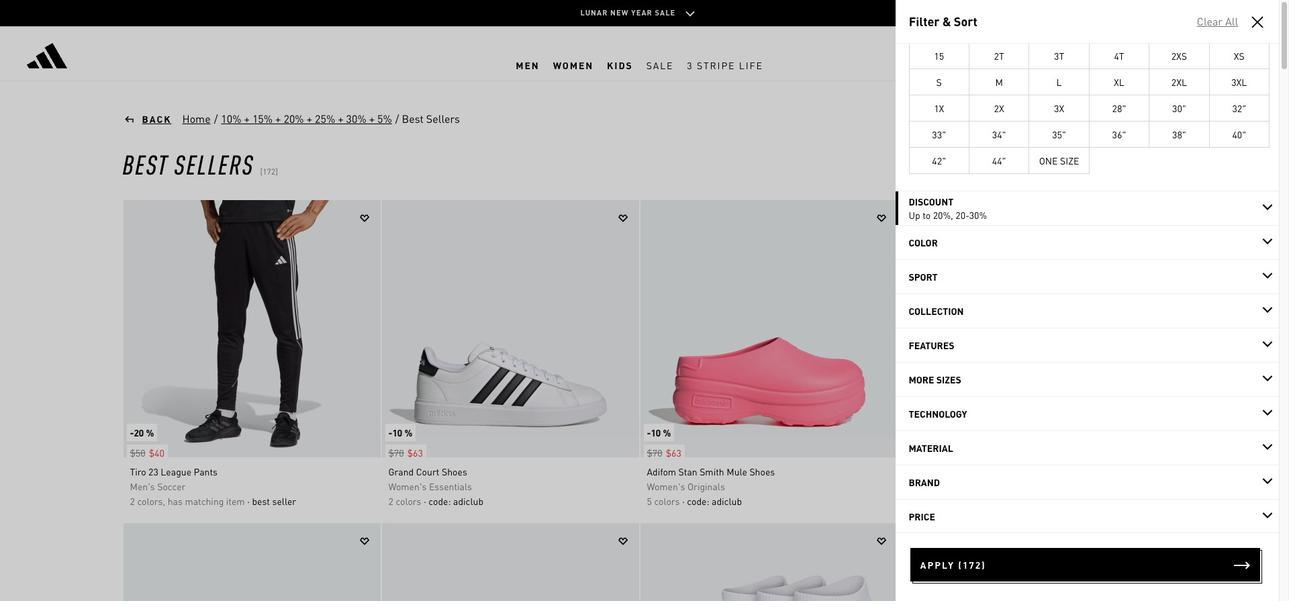 Task type: describe. For each thing, give the bounding box(es) containing it.
best for best sellers
[[402, 111, 424, 126]]

20 for second men's soccer black tiro 23 league pants 'image' from the left
[[910, 426, 919, 439]]

28"
[[1112, 102, 1126, 114]]

$40 for 1st men's soccer black tiro 23 league pants 'image' from left
[[149, 447, 164, 459]]

$63 for grand
[[407, 447, 423, 459]]

s
[[936, 76, 942, 88]]

shoes inside adifom stan smith mule shoes women's originals 5 colors · code: adiclub
[[750, 465, 775, 477]]

40" link
[[1209, 121, 1270, 148]]

colors, for second men's soccer black tiro 23 league pants 'image' from the left
[[913, 495, 941, 507]]

11.5 link
[[909, 16, 970, 43]]

main navigation element
[[306, 49, 973, 81]]

15
[[934, 50, 944, 62]]

2 for 1st men's soccer black tiro 23 league pants 'image' from left
[[130, 495, 135, 507]]

0 vertical spatial &
[[942, 13, 951, 29]]

1x
[[934, 102, 944, 114]]

10 for adifom stan smith mule shoes women's originals 5 colors · code: adiclub
[[651, 426, 661, 439]]

44" link
[[969, 147, 1030, 174]]

$50 for 1st men's soccer black tiro 23 league pants 'image' from left
[[130, 447, 145, 459]]

colors inside adifom stan smith mule shoes women's originals 5 colors · code: adiclub
[[654, 495, 680, 507]]

sort inside button
[[1095, 160, 1113, 172]]

xs link
[[1209, 42, 1270, 69]]

2 inside grand court shoes women's essentials 2 colors · code: adiclub
[[388, 495, 393, 507]]

3xl
[[1232, 76, 1247, 88]]

discount
[[909, 195, 954, 208]]

tiro for 1st men's soccer black tiro 23 league pants 'image' from left
[[130, 465, 146, 477]]

-10 % for adifom stan smith mule shoes women's originals 5 colors · code: adiclub
[[647, 426, 671, 439]]

2 + from the left
[[275, 111, 281, 126]]

home
[[182, 111, 211, 126]]

15%
[[252, 111, 273, 126]]

color
[[909, 236, 938, 248]]

0 vertical spatial 30%
[[346, 111, 366, 126]]

clear all
[[1197, 14, 1238, 28]]

code: inside grand court shoes women's essentials 2 colors · code: adiclub
[[429, 495, 451, 507]]

lunar new year sale
[[581, 8, 676, 17]]

$40 for second men's soccer black tiro 23 league pants 'image' from the left
[[924, 447, 940, 459]]

38" link
[[1149, 121, 1210, 148]]

m
[[995, 76, 1003, 88]]

14 link
[[1209, 16, 1270, 43]]

up
[[909, 209, 920, 221]]

2x
[[994, 102, 1004, 114]]

s link
[[909, 68, 970, 95]]

best for second men's soccer black tiro 23 league pants 'image' from the left
[[1028, 495, 1046, 507]]

0 horizontal spatial sort
[[954, 13, 977, 29]]

2xs
[[1172, 50, 1187, 62]]

2t link
[[969, 42, 1030, 69]]

matching for 1st men's soccer black tiro 23 league pants 'image' from left
[[185, 495, 224, 507]]

% for women's essentials white grand court shoes image
[[405, 426, 413, 439]]

size
[[1060, 154, 1079, 167]]

women's inside adifom stan smith mule shoes women's originals 5 colors · code: adiclub
[[647, 480, 685, 492]]

men's for 1st men's soccer black tiro 23 league pants 'image' from left
[[130, 480, 155, 492]]

l link
[[1029, 68, 1090, 95]]

has for second men's soccer black tiro 23 league pants 'image' from the left
[[943, 495, 958, 507]]

stan
[[679, 465, 697, 477]]

30"
[[1172, 102, 1186, 114]]

· inside grand court shoes women's essentials 2 colors · code: adiclub
[[424, 495, 426, 507]]

xl
[[1114, 76, 1125, 88]]

features
[[909, 339, 955, 351]]

4t link
[[1089, 42, 1150, 69]]

year
[[631, 8, 653, 17]]

court
[[416, 465, 439, 477]]

2t
[[994, 50, 1004, 62]]

grand court shoes women's essentials 2 colors · code: adiclub
[[388, 465, 484, 507]]

40"
[[1233, 128, 1246, 140]]

$70 $63 for adifom
[[647, 447, 681, 459]]

35" link
[[1029, 121, 1090, 148]]

$70 for adifom
[[647, 447, 663, 459]]

originals black crazy 8 shoes image
[[899, 523, 1156, 601]]

% for 1st men's soccer black tiro 23 league pants 'image' from left
[[146, 426, 154, 439]]

$70 for grand
[[388, 447, 404, 459]]

32" link
[[1209, 95, 1270, 122]]

23 for 1st men's soccer black tiro 23 league pants 'image' from left
[[148, 465, 158, 477]]

women's running black ultraboost 20 running shoes image
[[382, 523, 639, 601]]

& inside button
[[1086, 160, 1093, 172]]

30" link
[[1149, 95, 1210, 122]]

[172]
[[260, 167, 278, 177]]

· inside adifom stan smith mule shoes women's originals 5 colors · code: adiclub
[[682, 495, 685, 507]]

33" link
[[909, 121, 970, 148]]

$63 for adifom
[[666, 447, 681, 459]]

essentials
[[429, 480, 472, 492]]

has for 1st men's soccer black tiro 23 league pants 'image' from left
[[168, 495, 183, 507]]

soccer for 1st men's soccer black tiro 23 league pants 'image' from left
[[157, 480, 186, 492]]

material
[[909, 442, 953, 454]]

11.5
[[931, 24, 948, 36]]

20-
[[956, 209, 969, 221]]

one
[[1039, 154, 1058, 167]]

technology
[[909, 408, 967, 420]]

one size
[[1039, 154, 1079, 167]]

filter & sort inside button
[[1060, 160, 1113, 172]]

women's originals white superstar xlg shoes image
[[123, 523, 380, 601]]

brand
[[909, 476, 940, 488]]

xl link
[[1089, 68, 1150, 95]]

34" link
[[969, 121, 1030, 148]]

sport
[[909, 271, 938, 283]]

women's originals pink adifom stan smith mule shoes image
[[640, 200, 897, 457]]

20%
[[284, 111, 304, 126]]

sizes
[[937, 373, 961, 385]]

clear all link
[[1196, 14, 1239, 29]]

sellers for best sellers
[[426, 111, 460, 126]]

2xs link
[[1149, 42, 1210, 69]]

women's originals white classic superlite no-show socks 6 pairs image
[[640, 523, 897, 601]]

more sizes
[[909, 373, 961, 385]]

sale
[[655, 8, 676, 17]]

38"
[[1172, 128, 1186, 140]]

pants for 1st men's soccer black tiro 23 league pants 'image' from left
[[194, 465, 218, 477]]

back button
[[123, 112, 172, 126]]

3x
[[1054, 102, 1064, 114]]

23 for second men's soccer black tiro 23 league pants 'image' from the left
[[924, 465, 934, 477]]

2xl
[[1172, 76, 1187, 88]]

league for 1st men's soccer black tiro 23 league pants 'image' from left
[[161, 465, 191, 477]]

- for second men's soccer black tiro 23 league pants 'image' from the left
[[906, 426, 910, 439]]

5 + from the left
[[369, 111, 375, 126]]

3t
[[1054, 50, 1064, 62]]

1x link
[[909, 95, 970, 122]]

apply (172) button
[[910, 548, 1260, 582]]

seller for second men's soccer black tiro 23 league pants 'image' from the left
[[1048, 495, 1072, 507]]

14
[[1235, 24, 1244, 36]]

grand
[[388, 465, 414, 477]]

4t
[[1114, 50, 1124, 62]]



Task type: vqa. For each thing, say whether or not it's contained in the screenshot.
third % from the right
yes



Task type: locate. For each thing, give the bounding box(es) containing it.
seller for 1st men's soccer black tiro 23 league pants 'image' from left
[[272, 495, 296, 507]]

men's for second men's soccer black tiro 23 league pants 'image' from the left
[[906, 480, 931, 492]]

$50 $40 for second men's soccer black tiro 23 league pants 'image' from the left
[[906, 447, 940, 459]]

adiclub
[[453, 495, 484, 507], [712, 495, 742, 507]]

1 -20 % from the left
[[130, 426, 154, 439]]

1 tiro from the left
[[130, 465, 146, 477]]

1 vertical spatial 30%
[[969, 209, 987, 221]]

0 horizontal spatial 23
[[148, 465, 158, 477]]

more
[[909, 373, 934, 385]]

1 vertical spatial &
[[1086, 160, 1093, 172]]

· up originals black crazy 8 shoes image
[[1023, 495, 1025, 507]]

best for best sellers [172]
[[123, 146, 168, 181]]

soccer
[[157, 480, 186, 492], [933, 480, 961, 492]]

3x link
[[1029, 95, 1090, 122]]

item up women's originals white superstar xlg shoes image
[[226, 495, 245, 507]]

home link
[[182, 111, 211, 127]]

10%
[[221, 111, 241, 126]]

0 vertical spatial sort
[[954, 13, 977, 29]]

1 shoes from the left
[[442, 465, 467, 477]]

2 women's from the left
[[647, 480, 685, 492]]

1 horizontal spatial code:
[[687, 495, 710, 507]]

0 horizontal spatial &
[[942, 13, 951, 29]]

shoes up essentials
[[442, 465, 467, 477]]

$63 up adifom
[[666, 447, 681, 459]]

1 horizontal spatial best
[[1028, 495, 1046, 507]]

1 $50 from the left
[[130, 447, 145, 459]]

$70 $63 up grand
[[388, 447, 423, 459]]

2 - from the left
[[388, 426, 392, 439]]

34"
[[992, 128, 1006, 140]]

item for 1st men's soccer black tiro 23 league pants 'image' from left
[[226, 495, 245, 507]]

0 horizontal spatial $50 $40
[[130, 447, 164, 459]]

2 tiro from the left
[[906, 465, 922, 477]]

matching for second men's soccer black tiro 23 league pants 'image' from the left
[[961, 495, 999, 507]]

0 horizontal spatial women's
[[388, 480, 427, 492]]

best for 1st men's soccer black tiro 23 league pants 'image' from left
[[252, 495, 270, 507]]

$70 up grand
[[388, 447, 404, 459]]

10 for grand court shoes women's essentials 2 colors · code: adiclub
[[392, 426, 402, 439]]

3 - from the left
[[647, 426, 651, 439]]

1 best from the left
[[252, 495, 270, 507]]

- for women's originals pink adifom stan smith mule shoes image
[[647, 426, 651, 439]]

0 horizontal spatial best
[[252, 495, 270, 507]]

1 -10 % from the left
[[388, 426, 413, 439]]

2 soccer from the left
[[933, 480, 961, 492]]

1 horizontal spatial sort
[[1095, 160, 1113, 172]]

0 horizontal spatial $70
[[388, 447, 404, 459]]

2 shoes from the left
[[750, 465, 775, 477]]

pants for second men's soccer black tiro 23 league pants 'image' from the left
[[969, 465, 993, 477]]

-10 %
[[388, 426, 413, 439], [647, 426, 671, 439]]

1 - from the left
[[130, 426, 134, 439]]

1 $70 from the left
[[388, 447, 404, 459]]

mule
[[727, 465, 747, 477]]

sort right the size
[[1095, 160, 1113, 172]]

1 men's soccer black tiro 23 league pants image from the left
[[123, 200, 380, 457]]

0 horizontal spatial men's soccer black tiro 23 league pants image
[[123, 200, 380, 457]]

+ left 5%
[[369, 111, 375, 126]]

1 horizontal spatial $70 $63
[[647, 447, 681, 459]]

sort right 11.5 in the right top of the page
[[954, 13, 977, 29]]

3xl link
[[1209, 68, 1270, 95]]

1 vertical spatial sort
[[1095, 160, 1113, 172]]

women's
[[388, 480, 427, 492], [647, 480, 685, 492]]

10% + 15% + 20% + 25% + 30% + 5%
[[221, 111, 392, 126]]

2 10 from the left
[[651, 426, 661, 439]]

2 for second men's soccer black tiro 23 league pants 'image' from the left
[[906, 495, 911, 507]]

collection
[[909, 305, 964, 317]]

0 horizontal spatial -20 %
[[130, 426, 154, 439]]

0 horizontal spatial soccer
[[157, 480, 186, 492]]

new
[[610, 8, 629, 17]]

-10 % for grand court shoes women's essentials 2 colors · code: adiclub
[[388, 426, 413, 439]]

1 % from the left
[[146, 426, 154, 439]]

4 + from the left
[[338, 111, 344, 126]]

1 horizontal spatial $63
[[666, 447, 681, 459]]

adiclub down originals on the bottom of the page
[[712, 495, 742, 507]]

10 up grand
[[392, 426, 402, 439]]

0 horizontal spatial tiro 23 league pants men's soccer 2 colors, has matching item · best seller
[[130, 465, 296, 507]]

1 horizontal spatial colors,
[[913, 495, 941, 507]]

+ right the 20%
[[307, 111, 312, 126]]

2 has from the left
[[943, 495, 958, 507]]

1 horizontal spatial item
[[1002, 495, 1021, 507]]

2
[[130, 495, 135, 507], [388, 495, 393, 507], [906, 495, 911, 507]]

%
[[146, 426, 154, 439], [405, 426, 413, 439], [663, 426, 671, 439], [922, 426, 930, 439]]

tiro 23 league pants men's soccer 2 colors, has matching item · best seller for second men's soccer black tiro 23 league pants 'image' from the left
[[906, 465, 1072, 507]]

$50
[[130, 447, 145, 459], [906, 447, 921, 459]]

tiro
[[130, 465, 146, 477], [906, 465, 922, 477]]

filter & sort button
[[1049, 152, 1147, 179]]

1 adiclub from the left
[[453, 495, 484, 507]]

women's down grand
[[388, 480, 427, 492]]

colors down grand
[[396, 495, 421, 507]]

0 horizontal spatial -10 %
[[388, 426, 413, 439]]

code:
[[429, 495, 451, 507], [687, 495, 710, 507]]

1 colors, from the left
[[137, 495, 165, 507]]

tiro 23 league pants men's soccer 2 colors, has matching item · best seller for 1st men's soccer black tiro 23 league pants 'image' from left
[[130, 465, 296, 507]]

0 vertical spatial filter & sort
[[909, 13, 977, 29]]

m link
[[969, 68, 1030, 95]]

1 horizontal spatial tiro 23 league pants men's soccer 2 colors, has matching item · best seller
[[906, 465, 1072, 507]]

· down stan on the bottom of page
[[682, 495, 685, 507]]

code: down originals on the bottom of the page
[[687, 495, 710, 507]]

clear
[[1197, 14, 1223, 28]]

4 % from the left
[[922, 426, 930, 439]]

15 link
[[909, 42, 970, 69]]

1 soccer from the left
[[157, 480, 186, 492]]

2 $50 $40 from the left
[[906, 447, 940, 459]]

10 up adifom
[[651, 426, 661, 439]]

2 league from the left
[[936, 465, 967, 477]]

1 horizontal spatial colors
[[654, 495, 680, 507]]

1 · from the left
[[247, 495, 250, 507]]

best up originals black crazy 8 shoes image
[[1028, 495, 1046, 507]]

2 adiclub from the left
[[712, 495, 742, 507]]

1 horizontal spatial league
[[936, 465, 967, 477]]

1 horizontal spatial filter
[[1060, 160, 1084, 172]]

adiclub down essentials
[[453, 495, 484, 507]]

$50 for second men's soccer black tiro 23 league pants 'image' from the left
[[906, 447, 921, 459]]

sellers
[[426, 111, 460, 126], [174, 146, 254, 181]]

l
[[1057, 76, 1062, 88]]

adiclub inside grand court shoes women's essentials 2 colors · code: adiclub
[[453, 495, 484, 507]]

0 horizontal spatial code:
[[429, 495, 451, 507]]

3 2 from the left
[[906, 495, 911, 507]]

5%
[[377, 111, 392, 126]]

1 + from the left
[[244, 111, 250, 126]]

1 horizontal spatial men's soccer black tiro 23 league pants image
[[899, 200, 1156, 457]]

0 horizontal spatial adiclub
[[453, 495, 484, 507]]

-20 % for 1st men's soccer black tiro 23 league pants 'image' from left
[[130, 426, 154, 439]]

filter & sort up 15 link
[[909, 13, 977, 29]]

1 has from the left
[[168, 495, 183, 507]]

to
[[923, 209, 931, 221]]

2 men's from the left
[[906, 480, 931, 492]]

1 horizontal spatial &
[[1086, 160, 1093, 172]]

1 20 from the left
[[134, 426, 144, 439]]

1 horizontal spatial adiclub
[[712, 495, 742, 507]]

best sellers
[[402, 111, 460, 126]]

filter right one
[[1060, 160, 1084, 172]]

2 $70 $63 from the left
[[647, 447, 681, 459]]

-20 % for second men's soccer black tiro 23 league pants 'image' from the left
[[906, 426, 930, 439]]

adifom
[[647, 465, 676, 477]]

2 20 from the left
[[910, 426, 919, 439]]

1 horizontal spatial 2
[[388, 495, 393, 507]]

% for second men's soccer black tiro 23 league pants 'image' from the left
[[922, 426, 930, 439]]

adifom stan smith mule shoes women's originals 5 colors · code: adiclub
[[647, 465, 775, 507]]

shoes
[[442, 465, 467, 477], [750, 465, 775, 477]]

league
[[161, 465, 191, 477], [936, 465, 967, 477]]

men's soccer black tiro 23 league pants image
[[123, 200, 380, 457], [899, 200, 1156, 457]]

-10 % up adifom
[[647, 426, 671, 439]]

all
[[1225, 14, 1238, 28]]

35"
[[1052, 128, 1066, 140]]

2x link
[[969, 95, 1030, 122]]

0 horizontal spatial shoes
[[442, 465, 467, 477]]

0 horizontal spatial has
[[168, 495, 183, 507]]

$63 up court
[[407, 447, 423, 459]]

smith
[[700, 465, 724, 477]]

$50 $40 for 1st men's soccer black tiro 23 league pants 'image' from left
[[130, 447, 164, 459]]

23
[[148, 465, 158, 477], [924, 465, 934, 477]]

0 horizontal spatial 20
[[134, 426, 144, 439]]

2 colors, from the left
[[913, 495, 941, 507]]

price
[[909, 510, 935, 522]]

1 vertical spatial filter & sort
[[1060, 160, 1113, 172]]

1 pants from the left
[[194, 465, 218, 477]]

item
[[226, 495, 245, 507], [1002, 495, 1021, 507]]

33"
[[932, 128, 946, 140]]

colors inside grand court shoes women's essentials 2 colors · code: adiclub
[[396, 495, 421, 507]]

2 $40 from the left
[[924, 447, 940, 459]]

best up women's originals white superstar xlg shoes image
[[252, 495, 270, 507]]

4 - from the left
[[906, 426, 910, 439]]

1 horizontal spatial soccer
[[933, 480, 961, 492]]

best right 5%
[[402, 111, 424, 126]]

0 horizontal spatial $40
[[149, 447, 164, 459]]

1 horizontal spatial $50
[[906, 447, 921, 459]]

0 horizontal spatial 10
[[392, 426, 402, 439]]

2 code: from the left
[[687, 495, 710, 507]]

0 horizontal spatial 30%
[[346, 111, 366, 126]]

3t link
[[1029, 42, 1090, 69]]

1 horizontal spatial best
[[402, 111, 424, 126]]

0 horizontal spatial seller
[[272, 495, 296, 507]]

2xl link
[[1149, 68, 1210, 95]]

+ left the 20%
[[275, 111, 281, 126]]

1 vertical spatial best
[[123, 146, 168, 181]]

0 horizontal spatial colors
[[396, 495, 421, 507]]

1 horizontal spatial men's
[[906, 480, 931, 492]]

1 horizontal spatial shoes
[[750, 465, 775, 477]]

1 colors from the left
[[396, 495, 421, 507]]

colors, for 1st men's soccer black tiro 23 league pants 'image' from left
[[137, 495, 165, 507]]

2 men's soccer black tiro 23 league pants image from the left
[[899, 200, 1156, 457]]

1 code: from the left
[[429, 495, 451, 507]]

0 horizontal spatial tiro
[[130, 465, 146, 477]]

1 23 from the left
[[148, 465, 158, 477]]

0 horizontal spatial filter
[[909, 13, 940, 29]]

25%
[[315, 111, 335, 126]]

adiclub inside adifom stan smith mule shoes women's originals 5 colors · code: adiclub
[[712, 495, 742, 507]]

shoes right mule
[[750, 465, 775, 477]]

1 horizontal spatial filter & sort
[[1060, 160, 1113, 172]]

1 matching from the left
[[185, 495, 224, 507]]

2 item from the left
[[1002, 495, 1021, 507]]

- for women's essentials white grand court shoes image
[[388, 426, 392, 439]]

1 men's from the left
[[130, 480, 155, 492]]

2 pants from the left
[[969, 465, 993, 477]]

- for 1st men's soccer black tiro 23 league pants 'image' from left
[[130, 426, 134, 439]]

1 $40 from the left
[[149, 447, 164, 459]]

2 23 from the left
[[924, 465, 934, 477]]

0 horizontal spatial men's
[[130, 480, 155, 492]]

42" link
[[909, 147, 970, 174]]

2 tiro 23 league pants men's soccer 2 colors, has matching item · best seller from the left
[[906, 465, 1072, 507]]

2 · from the left
[[424, 495, 426, 507]]

discount up to 20%, 20-30%
[[909, 195, 987, 221]]

1 seller from the left
[[272, 495, 296, 507]]

3 · from the left
[[682, 495, 685, 507]]

10% + 15% + 20% + 25% + 30% + 5% link
[[221, 111, 393, 127]]

20 for 1st men's soccer black tiro 23 league pants 'image' from left
[[134, 426, 144, 439]]

1 horizontal spatial -20 %
[[906, 426, 930, 439]]

3 % from the left
[[663, 426, 671, 439]]

&
[[942, 13, 951, 29], [1086, 160, 1093, 172]]

back
[[142, 113, 172, 125]]

1 horizontal spatial has
[[943, 495, 958, 507]]

$70 $63 up adifom
[[647, 447, 681, 459]]

0 vertical spatial best
[[402, 111, 424, 126]]

2 % from the left
[[405, 426, 413, 439]]

5
[[647, 495, 652, 507]]

filter inside button
[[1060, 160, 1084, 172]]

code: inside adifom stan smith mule shoes women's originals 5 colors · code: adiclub
[[687, 495, 710, 507]]

1 $50 $40 from the left
[[130, 447, 164, 459]]

1 women's from the left
[[388, 480, 427, 492]]

1 item from the left
[[226, 495, 245, 507]]

1 $70 $63 from the left
[[388, 447, 423, 459]]

0 horizontal spatial league
[[161, 465, 191, 477]]

$70 $63
[[388, 447, 423, 459], [647, 447, 681, 459]]

pants
[[194, 465, 218, 477], [969, 465, 993, 477]]

sort
[[954, 13, 977, 29], [1095, 160, 1113, 172]]

1 horizontal spatial 23
[[924, 465, 934, 477]]

sellers for best sellers [172]
[[174, 146, 254, 181]]

2 horizontal spatial 2
[[906, 495, 911, 507]]

1 horizontal spatial $70
[[647, 447, 663, 459]]

36" link
[[1089, 121, 1150, 148]]

1 horizontal spatial seller
[[1048, 495, 1072, 507]]

sellers right 5%
[[426, 111, 460, 126]]

0 horizontal spatial matching
[[185, 495, 224, 507]]

1 horizontal spatial 30%
[[969, 209, 987, 221]]

1 horizontal spatial tiro
[[906, 465, 922, 477]]

colors right 5
[[654, 495, 680, 507]]

item for second men's soccer black tiro 23 league pants 'image' from the left
[[1002, 495, 1021, 507]]

1 horizontal spatial 20
[[910, 426, 919, 439]]

best sellers [172]
[[123, 146, 278, 181]]

women's essentials white grand court shoes image
[[382, 200, 639, 457]]

& up 15 link
[[942, 13, 951, 29]]

matching
[[185, 495, 224, 507], [961, 495, 999, 507]]

filter & sort right one
[[1060, 160, 1113, 172]]

·
[[247, 495, 250, 507], [424, 495, 426, 507], [682, 495, 685, 507], [1023, 495, 1025, 507]]

sellers down home link
[[174, 146, 254, 181]]

0 vertical spatial filter
[[909, 13, 940, 29]]

item up originals black crazy 8 shoes image
[[1002, 495, 1021, 507]]

xs
[[1234, 50, 1245, 62]]

+ right 10%
[[244, 111, 250, 126]]

originals
[[688, 480, 725, 492]]

1 horizontal spatial $40
[[924, 447, 940, 459]]

2 seller from the left
[[1048, 495, 1072, 507]]

1 vertical spatial filter
[[1060, 160, 1084, 172]]

30% inside discount up to 20%, 20-30%
[[969, 209, 987, 221]]

1 vertical spatial sellers
[[174, 146, 254, 181]]

lunar
[[581, 8, 608, 17]]

code: down essentials
[[429, 495, 451, 507]]

$70 $63 for grand
[[388, 447, 423, 459]]

28" link
[[1089, 95, 1150, 122]]

1 horizontal spatial matching
[[961, 495, 999, 507]]

$40
[[149, 447, 164, 459], [924, 447, 940, 459]]

best down "back" button
[[123, 146, 168, 181]]

1 horizontal spatial sellers
[[426, 111, 460, 126]]

seller
[[272, 495, 296, 507], [1048, 495, 1072, 507]]

0 horizontal spatial colors,
[[137, 495, 165, 507]]

1 10 from the left
[[392, 426, 402, 439]]

2 -20 % from the left
[[906, 426, 930, 439]]

league for second men's soccer black tiro 23 league pants 'image' from the left
[[936, 465, 967, 477]]

0 horizontal spatial 2
[[130, 495, 135, 507]]

1 horizontal spatial women's
[[647, 480, 685, 492]]

1 horizontal spatial pants
[[969, 465, 993, 477]]

0 horizontal spatial $70 $63
[[388, 447, 423, 459]]

0 horizontal spatial pants
[[194, 465, 218, 477]]

women's down adifom
[[647, 480, 685, 492]]

1 horizontal spatial -10 %
[[647, 426, 671, 439]]

one size link
[[1029, 147, 1090, 174]]

1 horizontal spatial 10
[[651, 426, 661, 439]]

2 2 from the left
[[388, 495, 393, 507]]

filter & sort
[[909, 13, 977, 29], [1060, 160, 1113, 172]]

· up women's originals white superstar xlg shoes image
[[247, 495, 250, 507]]

$70 up adifom
[[647, 447, 663, 459]]

2 matching from the left
[[961, 495, 999, 507]]

· down court
[[424, 495, 426, 507]]

1 league from the left
[[161, 465, 191, 477]]

women's inside grand court shoes women's essentials 2 colors · code: adiclub
[[388, 480, 427, 492]]

tiro for second men's soccer black tiro 23 league pants 'image' from the left
[[906, 465, 922, 477]]

2 $63 from the left
[[666, 447, 681, 459]]

& right the size
[[1086, 160, 1093, 172]]

1 tiro 23 league pants men's soccer 2 colors, has matching item · best seller from the left
[[130, 465, 296, 507]]

30% left 5%
[[346, 111, 366, 126]]

2 colors from the left
[[654, 495, 680, 507]]

best
[[252, 495, 270, 507], [1028, 495, 1046, 507]]

shoes inside grand court shoes women's essentials 2 colors · code: adiclub
[[442, 465, 467, 477]]

1 2 from the left
[[130, 495, 135, 507]]

0 horizontal spatial filter & sort
[[909, 13, 977, 29]]

0 horizontal spatial $63
[[407, 447, 423, 459]]

2 $70 from the left
[[647, 447, 663, 459]]

0 horizontal spatial item
[[226, 495, 245, 507]]

2 best from the left
[[1028, 495, 1046, 507]]

-10 % up grand
[[388, 426, 413, 439]]

soccer for second men's soccer black tiro 23 league pants 'image' from the left
[[933, 480, 961, 492]]

0 horizontal spatial best
[[123, 146, 168, 181]]

2 $50 from the left
[[906, 447, 921, 459]]

+ right 25%
[[338, 111, 344, 126]]

$70
[[388, 447, 404, 459], [647, 447, 663, 459]]

% for women's originals pink adifom stan smith mule shoes image
[[663, 426, 671, 439]]

0 vertical spatial sellers
[[426, 111, 460, 126]]

1 horizontal spatial $50 $40
[[906, 447, 940, 459]]

filter up 15
[[909, 13, 940, 29]]

3 + from the left
[[307, 111, 312, 126]]

2 -10 % from the left
[[647, 426, 671, 439]]

10
[[392, 426, 402, 439], [651, 426, 661, 439]]

0 horizontal spatial $50
[[130, 447, 145, 459]]

1 $63 from the left
[[407, 447, 423, 459]]

0 horizontal spatial sellers
[[174, 146, 254, 181]]

filter
[[909, 13, 940, 29], [1060, 160, 1084, 172]]

apply (172)
[[920, 559, 986, 571]]

4 · from the left
[[1023, 495, 1025, 507]]

30% right 20%,
[[969, 209, 987, 221]]



